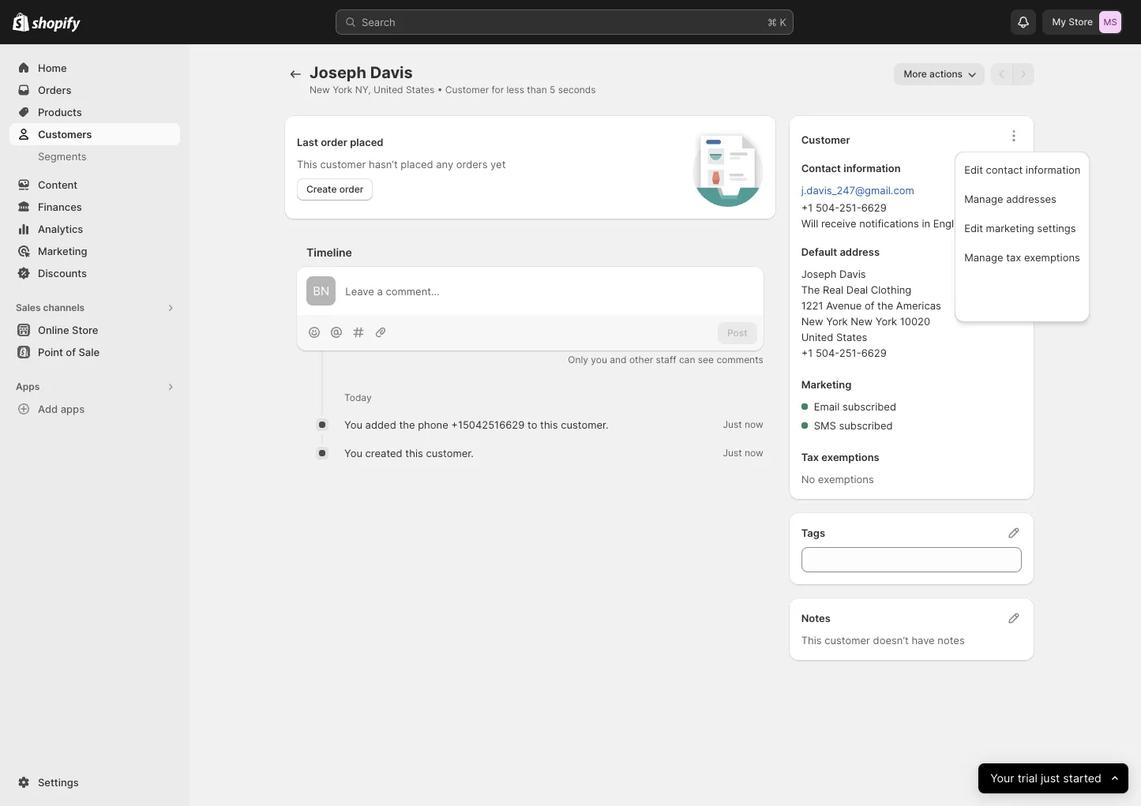Task type: describe. For each thing, give the bounding box(es) containing it.
doesn't
[[873, 634, 909, 647]]

your
[[990, 771, 1014, 785]]

davis for joseph davis the real deal clothing 1221 avenue of the americas new york new york 10020 united states +1 504-251-6629
[[840, 268, 866, 280]]

deal
[[846, 284, 868, 296]]

than
[[527, 84, 547, 96]]

search
[[362, 16, 395, 28]]

my store image
[[1099, 11, 1121, 33]]

no exemptions
[[801, 473, 874, 486]]

post button
[[718, 322, 757, 344]]

edit for edit marketing settings
[[964, 222, 983, 235]]

customers
[[38, 128, 92, 141]]

my store
[[1052, 16, 1093, 28]]

6629 inside +1 504-251-6629 will receive notifications in english
[[861, 201, 887, 214]]

manage tax exemptions
[[964, 251, 1080, 264]]

settings
[[38, 776, 79, 789]]

marketing
[[986, 222, 1034, 235]]

staff
[[656, 354, 676, 366]]

tags
[[801, 527, 825, 539]]

to
[[528, 419, 537, 431]]

exemptions inside button
[[1024, 251, 1080, 264]]

sale
[[78, 346, 100, 359]]

point of sale link
[[9, 341, 180, 363]]

1 horizontal spatial marketing
[[801, 378, 852, 391]]

customer for hasn't
[[320, 158, 366, 171]]

just now for you created this customer.
[[723, 447, 763, 459]]

point of sale
[[38, 346, 100, 359]]

next image
[[1016, 66, 1031, 82]]

of inside joseph davis the real deal clothing 1221 avenue of the americas new york new york 10020 united states +1 504-251-6629
[[865, 299, 875, 312]]

edit contact information button
[[960, 156, 1085, 182]]

1 horizontal spatial this
[[540, 419, 558, 431]]

only you and other staff can see comments
[[568, 354, 763, 366]]

comments
[[717, 354, 763, 366]]

of inside button
[[66, 346, 76, 359]]

1 vertical spatial customer
[[801, 133, 850, 146]]

davis for joseph davis new york ny, united states • customer for less than 5 seconds
[[370, 63, 413, 82]]

now for you created this customer.
[[745, 447, 763, 459]]

you
[[591, 354, 607, 366]]

post
[[727, 327, 748, 339]]

for
[[492, 84, 504, 96]]

you for you created this customer.
[[344, 447, 362, 460]]

avatar with initials b n image
[[306, 276, 336, 306]]

create order button
[[297, 178, 373, 201]]

trial
[[1018, 771, 1038, 785]]

customer for doesn't
[[825, 634, 870, 647]]

apps
[[16, 381, 40, 392]]

tax exemptions
[[801, 451, 879, 464]]

point
[[38, 346, 63, 359]]

add apps
[[38, 403, 85, 415]]

marketing link
[[9, 240, 180, 262]]

1221
[[801, 299, 823, 312]]

exemptions for no exemptions
[[818, 473, 874, 486]]

default address
[[801, 246, 880, 258]]

analytics link
[[9, 218, 180, 240]]

the
[[801, 284, 820, 296]]

york inside joseph davis new york ny, united states • customer for less than 5 seconds
[[333, 84, 352, 96]]

+1 504-251-6629 will receive notifications in english
[[801, 201, 968, 230]]

ny,
[[355, 84, 371, 96]]

store for online store
[[72, 324, 98, 336]]

orders
[[456, 158, 488, 171]]

edit contact information
[[964, 163, 1081, 176]]

finances
[[38, 201, 82, 213]]

today
[[344, 392, 372, 404]]

sms subscribed
[[814, 419, 893, 432]]

k
[[780, 16, 787, 28]]

contact information
[[801, 162, 901, 175]]

•
[[437, 84, 443, 96]]

default
[[801, 246, 837, 258]]

1 horizontal spatial new
[[801, 315, 823, 328]]

discounts
[[38, 267, 87, 280]]

marketing inside marketing link
[[38, 245, 87, 257]]

content link
[[9, 174, 180, 196]]

251- inside joseph davis the real deal clothing 1221 avenue of the americas new york new york 10020 united states +1 504-251-6629
[[839, 347, 861, 359]]

add
[[38, 403, 58, 415]]

this customer hasn't placed any orders yet
[[297, 158, 506, 171]]

have
[[912, 634, 935, 647]]

in
[[922, 217, 930, 230]]

actions
[[930, 68, 963, 80]]

1 vertical spatial this
[[405, 447, 423, 460]]

store for my store
[[1069, 16, 1093, 28]]

no
[[801, 473, 815, 486]]

manage tax exemptions button
[[960, 244, 1085, 270]]

251- inside +1 504-251-6629 will receive notifications in english
[[839, 201, 861, 214]]

sales channels
[[16, 302, 85, 314]]

now for you added the phone +15042516629 to this customer.
[[745, 419, 763, 431]]

customers link
[[9, 123, 180, 145]]

only
[[568, 354, 588, 366]]

other
[[629, 354, 653, 366]]

receive
[[821, 217, 856, 230]]

last order placed
[[297, 136, 383, 148]]

information inside the edit contact information button
[[1026, 163, 1081, 176]]

more
[[904, 68, 927, 80]]

sales channels button
[[9, 297, 180, 319]]

shopify image
[[13, 13, 29, 32]]

the inside joseph davis the real deal clothing 1221 avenue of the americas new york new york 10020 united states +1 504-251-6629
[[877, 299, 893, 312]]

1 horizontal spatial york
[[826, 315, 848, 328]]

tax
[[1006, 251, 1021, 264]]

edit marketing settings button
[[960, 215, 1085, 241]]

contact
[[801, 162, 841, 175]]

10020
[[900, 315, 930, 328]]

sales
[[16, 302, 41, 314]]

home link
[[9, 57, 180, 79]]

2 horizontal spatial new
[[851, 315, 873, 328]]

analytics
[[38, 223, 83, 235]]

previous image
[[994, 66, 1010, 82]]

this customer doesn't have notes
[[801, 634, 965, 647]]

online store button
[[0, 319, 190, 341]]

504- inside joseph davis the real deal clothing 1221 avenue of the americas new york new york 10020 united states +1 504-251-6629
[[816, 347, 839, 359]]

5
[[550, 84, 555, 96]]



Task type: locate. For each thing, give the bounding box(es) containing it.
customer down notes
[[825, 634, 870, 647]]

customer.
[[561, 419, 609, 431], [426, 447, 474, 460]]

1 vertical spatial 504-
[[816, 347, 839, 359]]

manage for manage tax exemptions
[[964, 251, 1003, 264]]

states inside joseph davis the real deal clothing 1221 avenue of the americas new york new york 10020 united states +1 504-251-6629
[[836, 331, 867, 344]]

0 vertical spatial store
[[1069, 16, 1093, 28]]

0 vertical spatial davis
[[370, 63, 413, 82]]

created
[[365, 447, 403, 460]]

placed up hasn't
[[350, 136, 383, 148]]

davis inside joseph davis new york ny, united states • customer for less than 5 seconds
[[370, 63, 413, 82]]

1 vertical spatial customer.
[[426, 447, 474, 460]]

manage for manage addresses
[[964, 193, 1003, 205]]

manage down contact
[[964, 193, 1003, 205]]

2 manage from the top
[[964, 251, 1003, 264]]

0 vertical spatial of
[[865, 299, 875, 312]]

store right my
[[1069, 16, 1093, 28]]

clothing
[[871, 284, 912, 296]]

apps button
[[9, 376, 180, 398]]

1 horizontal spatial of
[[865, 299, 875, 312]]

english
[[933, 217, 968, 230]]

joseph for joseph davis the real deal clothing 1221 avenue of the americas new york new york 10020 united states +1 504-251-6629
[[801, 268, 837, 280]]

menu containing edit contact information
[[960, 156, 1085, 270]]

store up the sale
[[72, 324, 98, 336]]

orders
[[38, 84, 71, 96]]

exemptions down settings
[[1024, 251, 1080, 264]]

0 vertical spatial manage
[[964, 193, 1003, 205]]

just now
[[723, 419, 763, 431], [723, 447, 763, 459]]

+1 up the will
[[801, 201, 813, 214]]

joseph up the
[[801, 268, 837, 280]]

6629 down avenue
[[861, 347, 887, 359]]

contact
[[986, 163, 1023, 176]]

order for last
[[321, 136, 347, 148]]

1 vertical spatial 6629
[[861, 347, 887, 359]]

joseph davis new york ny, united states • customer for less than 5 seconds
[[310, 63, 596, 96]]

new down avenue
[[851, 315, 873, 328]]

1 vertical spatial manage
[[964, 251, 1003, 264]]

1 504- from the top
[[816, 201, 839, 214]]

you added the phone +15042516629 to this customer.
[[344, 419, 609, 431]]

order for create
[[339, 183, 364, 195]]

1 horizontal spatial placed
[[401, 158, 433, 171]]

exemptions for tax exemptions
[[822, 451, 879, 464]]

1 you from the top
[[344, 419, 362, 431]]

segments
[[38, 150, 87, 163]]

new left ny,
[[310, 84, 330, 96]]

add apps button
[[9, 398, 180, 420]]

started
[[1063, 771, 1101, 785]]

1 horizontal spatial information
[[1026, 163, 1081, 176]]

manage addresses button
[[960, 186, 1085, 212]]

just for you added the phone +15042516629 to this customer.
[[723, 419, 742, 431]]

just now down comments
[[723, 419, 763, 431]]

just left tax
[[723, 447, 742, 459]]

you
[[344, 419, 362, 431], [344, 447, 362, 460]]

york left 10020
[[876, 315, 897, 328]]

customer
[[320, 158, 366, 171], [825, 634, 870, 647]]

finances link
[[9, 196, 180, 218]]

you for you added the phone +15042516629 to this customer.
[[344, 419, 362, 431]]

can
[[679, 354, 695, 366]]

edit marketing settings
[[964, 222, 1076, 235]]

subscribed for sms subscribed
[[839, 419, 893, 432]]

united right ny,
[[374, 84, 403, 96]]

1 vertical spatial united
[[801, 331, 833, 344]]

segments link
[[9, 145, 180, 167]]

new inside joseph davis new york ny, united states • customer for less than 5 seconds
[[310, 84, 330, 96]]

subscribed for email subscribed
[[843, 400, 896, 413]]

2 edit from the top
[[964, 222, 983, 235]]

2 you from the top
[[344, 447, 362, 460]]

2 504- from the top
[[816, 347, 839, 359]]

placed left any
[[401, 158, 433, 171]]

1 horizontal spatial customer.
[[561, 419, 609, 431]]

0 vertical spatial subscribed
[[843, 400, 896, 413]]

manage inside manage tax exemptions button
[[964, 251, 1003, 264]]

1 vertical spatial just
[[723, 447, 742, 459]]

phone
[[418, 419, 448, 431]]

marketing up email
[[801, 378, 852, 391]]

customer up contact
[[801, 133, 850, 146]]

davis up ny,
[[370, 63, 413, 82]]

the
[[877, 299, 893, 312], [399, 419, 415, 431]]

0 horizontal spatial customer.
[[426, 447, 474, 460]]

0 vertical spatial the
[[877, 299, 893, 312]]

just now left tax
[[723, 447, 763, 459]]

hasn't
[[369, 158, 398, 171]]

1 vertical spatial +1
[[801, 347, 813, 359]]

new down 1221
[[801, 315, 823, 328]]

0 horizontal spatial information
[[844, 162, 901, 175]]

None text field
[[801, 547, 1022, 573]]

0 vertical spatial customer
[[445, 84, 489, 96]]

states
[[406, 84, 435, 96], [836, 331, 867, 344]]

customer. right to
[[561, 419, 609, 431]]

2 vertical spatial exemptions
[[818, 473, 874, 486]]

0 vertical spatial order
[[321, 136, 347, 148]]

1 just now from the top
[[723, 419, 763, 431]]

1 horizontal spatial store
[[1069, 16, 1093, 28]]

251- down avenue
[[839, 347, 861, 359]]

addresses
[[1006, 193, 1056, 205]]

0 horizontal spatial new
[[310, 84, 330, 96]]

2 just now from the top
[[723, 447, 763, 459]]

york left ny,
[[333, 84, 352, 96]]

joseph inside joseph davis the real deal clothing 1221 avenue of the americas new york new york 10020 united states +1 504-251-6629
[[801, 268, 837, 280]]

1 horizontal spatial united
[[801, 331, 833, 344]]

customer down last order placed
[[320, 158, 366, 171]]

you created this customer.
[[344, 447, 474, 460]]

exemptions down the tax exemptions
[[818, 473, 874, 486]]

sms
[[814, 419, 836, 432]]

will
[[801, 217, 818, 230]]

1 horizontal spatial davis
[[840, 268, 866, 280]]

channels
[[43, 302, 85, 314]]

1 vertical spatial marketing
[[801, 378, 852, 391]]

now down comments
[[745, 419, 763, 431]]

online
[[38, 324, 69, 336]]

subscribed up sms subscribed
[[843, 400, 896, 413]]

0 vertical spatial this
[[540, 419, 558, 431]]

edit left contact
[[964, 163, 983, 176]]

placed
[[350, 136, 383, 148], [401, 158, 433, 171]]

address
[[840, 246, 880, 258]]

1 edit from the top
[[964, 163, 983, 176]]

1 horizontal spatial this
[[801, 634, 822, 647]]

information up j.davis_247@gmail.com button
[[844, 162, 901, 175]]

1 vertical spatial subscribed
[[839, 419, 893, 432]]

products link
[[9, 101, 180, 123]]

6629 inside joseph davis the real deal clothing 1221 avenue of the americas new york new york 10020 united states +1 504-251-6629
[[861, 347, 887, 359]]

1 manage from the top
[[964, 193, 1003, 205]]

email subscribed
[[814, 400, 896, 413]]

order right "create"
[[339, 183, 364, 195]]

0 vertical spatial this
[[297, 158, 317, 171]]

customer right •
[[445, 84, 489, 96]]

0 horizontal spatial marketing
[[38, 245, 87, 257]]

store inside button
[[72, 324, 98, 336]]

states down avenue
[[836, 331, 867, 344]]

1 horizontal spatial joseph
[[801, 268, 837, 280]]

menu
[[960, 156, 1085, 270]]

more actions
[[904, 68, 963, 80]]

6629 up notifications
[[861, 201, 887, 214]]

customer inside joseph davis new york ny, united states • customer for less than 5 seconds
[[445, 84, 489, 96]]

1 vertical spatial this
[[801, 634, 822, 647]]

edit
[[964, 163, 983, 176], [964, 222, 983, 235]]

2 horizontal spatial york
[[876, 315, 897, 328]]

just for you created this customer.
[[723, 447, 742, 459]]

customer. down the phone at the left bottom of the page
[[426, 447, 474, 460]]

1 horizontal spatial customer
[[801, 133, 850, 146]]

united inside joseph davis new york ny, united states • customer for less than 5 seconds
[[374, 84, 403, 96]]

504-
[[816, 201, 839, 214], [816, 347, 839, 359]]

settings link
[[9, 772, 180, 794]]

davis up deal
[[840, 268, 866, 280]]

the down clothing
[[877, 299, 893, 312]]

the left the phone at the left bottom of the page
[[399, 419, 415, 431]]

1 251- from the top
[[839, 201, 861, 214]]

edit for edit contact information
[[964, 163, 983, 176]]

1 vertical spatial joseph
[[801, 268, 837, 280]]

states left •
[[406, 84, 435, 96]]

0 horizontal spatial placed
[[350, 136, 383, 148]]

504- inside +1 504-251-6629 will receive notifications in english
[[816, 201, 839, 214]]

0 horizontal spatial store
[[72, 324, 98, 336]]

tax
[[801, 451, 819, 464]]

this for this customer hasn't placed any orders yet
[[297, 158, 317, 171]]

0 horizontal spatial joseph
[[310, 63, 366, 82]]

manage left tax
[[964, 251, 1003, 264]]

0 horizontal spatial customer
[[445, 84, 489, 96]]

1 horizontal spatial the
[[877, 299, 893, 312]]

just
[[1041, 771, 1060, 785]]

1 6629 from the top
[[861, 201, 887, 214]]

my
[[1052, 16, 1066, 28]]

0 vertical spatial customer.
[[561, 419, 609, 431]]

0 vertical spatial placed
[[350, 136, 383, 148]]

2 +1 from the top
[[801, 347, 813, 359]]

0 horizontal spatial davis
[[370, 63, 413, 82]]

information up addresses
[[1026, 163, 1081, 176]]

manage
[[964, 193, 1003, 205], [964, 251, 1003, 264]]

united down 1221
[[801, 331, 833, 344]]

any
[[436, 158, 453, 171]]

0 vertical spatial now
[[745, 419, 763, 431]]

added
[[365, 419, 396, 431]]

manage addresses
[[964, 193, 1056, 205]]

this
[[540, 419, 558, 431], [405, 447, 423, 460]]

Leave a comment... text field
[[345, 283, 754, 299]]

edit left marketing
[[964, 222, 983, 235]]

0 horizontal spatial this
[[405, 447, 423, 460]]

1 vertical spatial you
[[344, 447, 362, 460]]

york down avenue
[[826, 315, 848, 328]]

this down notes
[[801, 634, 822, 647]]

this for this customer doesn't have notes
[[801, 634, 822, 647]]

0 vertical spatial 6629
[[861, 201, 887, 214]]

this down 'last'
[[297, 158, 317, 171]]

just down comments
[[723, 419, 742, 431]]

0 vertical spatial joseph
[[310, 63, 366, 82]]

0 horizontal spatial of
[[66, 346, 76, 359]]

joseph inside joseph davis new york ny, united states • customer for less than 5 seconds
[[310, 63, 366, 82]]

this right to
[[540, 419, 558, 431]]

this right created at the bottom left
[[405, 447, 423, 460]]

orders link
[[9, 79, 180, 101]]

2 251- from the top
[[839, 347, 861, 359]]

joseph up ny,
[[310, 63, 366, 82]]

0 vertical spatial just
[[723, 419, 742, 431]]

you left added
[[344, 419, 362, 431]]

1 vertical spatial now
[[745, 447, 763, 459]]

+15042516629
[[451, 419, 525, 431]]

0 vertical spatial marketing
[[38, 245, 87, 257]]

1 vertical spatial 251-
[[839, 347, 861, 359]]

of left the sale
[[66, 346, 76, 359]]

0 vertical spatial exemptions
[[1024, 251, 1080, 264]]

subscribed down email subscribed
[[839, 419, 893, 432]]

2 just from the top
[[723, 447, 742, 459]]

create order
[[306, 183, 364, 195]]

1 vertical spatial states
[[836, 331, 867, 344]]

2 6629 from the top
[[861, 347, 887, 359]]

0 horizontal spatial this
[[297, 158, 317, 171]]

joseph davis the real deal clothing 1221 avenue of the americas new york new york 10020 united states +1 504-251-6629
[[801, 268, 941, 359]]

504- down 1221
[[816, 347, 839, 359]]

+1 inside joseph davis the real deal clothing 1221 avenue of the americas new york new york 10020 united states +1 504-251-6629
[[801, 347, 813, 359]]

discounts link
[[9, 262, 180, 284]]

0 vertical spatial +1
[[801, 201, 813, 214]]

+1 inside +1 504-251-6629 will receive notifications in english
[[801, 201, 813, 214]]

davis
[[370, 63, 413, 82], [840, 268, 866, 280]]

last
[[297, 136, 318, 148]]

1 vertical spatial of
[[66, 346, 76, 359]]

1 vertical spatial store
[[72, 324, 98, 336]]

1 vertical spatial customer
[[825, 634, 870, 647]]

+1 down 1221
[[801, 347, 813, 359]]

and
[[610, 354, 627, 366]]

manage inside manage addresses button
[[964, 193, 1003, 205]]

1 vertical spatial placed
[[401, 158, 433, 171]]

your trial just started button
[[978, 764, 1128, 794]]

order inside the create order "button"
[[339, 183, 364, 195]]

united inside joseph davis the real deal clothing 1221 avenue of the americas new york new york 10020 united states +1 504-251-6629
[[801, 331, 833, 344]]

1 vertical spatial edit
[[964, 222, 983, 235]]

1 +1 from the top
[[801, 201, 813, 214]]

0 vertical spatial customer
[[320, 158, 366, 171]]

edit inside button
[[964, 222, 983, 235]]

0 vertical spatial states
[[406, 84, 435, 96]]

now left tax
[[745, 447, 763, 459]]

0 vertical spatial 504-
[[816, 201, 839, 214]]

notes
[[801, 612, 831, 625]]

1 just from the top
[[723, 419, 742, 431]]

1 vertical spatial davis
[[840, 268, 866, 280]]

more actions button
[[894, 63, 985, 85]]

home
[[38, 62, 67, 74]]

1 vertical spatial order
[[339, 183, 364, 195]]

1 vertical spatial exemptions
[[822, 451, 879, 464]]

0 vertical spatial edit
[[964, 163, 983, 176]]

0 vertical spatial just now
[[723, 419, 763, 431]]

0 horizontal spatial customer
[[320, 158, 366, 171]]

joseph for joseph davis new york ny, united states • customer for less than 5 seconds
[[310, 63, 366, 82]]

real
[[823, 284, 844, 296]]

seconds
[[558, 84, 596, 96]]

0 vertical spatial you
[[344, 419, 362, 431]]

504- up "receive"
[[816, 201, 839, 214]]

new
[[310, 84, 330, 96], [801, 315, 823, 328], [851, 315, 873, 328]]

joseph
[[310, 63, 366, 82], [801, 268, 837, 280]]

⌘
[[768, 16, 777, 28]]

0 vertical spatial 251-
[[839, 201, 861, 214]]

exemptions up no exemptions
[[822, 451, 879, 464]]

1 horizontal spatial customer
[[825, 634, 870, 647]]

online store
[[38, 324, 98, 336]]

davis inside joseph davis the real deal clothing 1221 avenue of the americas new york new york 10020 united states +1 504-251-6629
[[840, 268, 866, 280]]

just now for you added the phone +15042516629 to this customer.
[[723, 419, 763, 431]]

shopify image
[[32, 16, 81, 32]]

0 horizontal spatial states
[[406, 84, 435, 96]]

order right 'last'
[[321, 136, 347, 148]]

edit inside button
[[964, 163, 983, 176]]

0 horizontal spatial york
[[333, 84, 352, 96]]

1 vertical spatial just now
[[723, 447, 763, 459]]

251- down j.davis_247@gmail.com
[[839, 201, 861, 214]]

0 horizontal spatial united
[[374, 84, 403, 96]]

1 vertical spatial the
[[399, 419, 415, 431]]

apps
[[61, 403, 85, 415]]

⌘ k
[[768, 16, 787, 28]]

marketing up discounts
[[38, 245, 87, 257]]

states inside joseph davis new york ny, united states • customer for less than 5 seconds
[[406, 84, 435, 96]]

0 horizontal spatial the
[[399, 419, 415, 431]]

of down deal
[[865, 299, 875, 312]]

1 horizontal spatial states
[[836, 331, 867, 344]]

0 vertical spatial united
[[374, 84, 403, 96]]

2 now from the top
[[745, 447, 763, 459]]

less
[[507, 84, 524, 96]]

you left created at the bottom left
[[344, 447, 362, 460]]

1 now from the top
[[745, 419, 763, 431]]

marketing
[[38, 245, 87, 257], [801, 378, 852, 391]]



